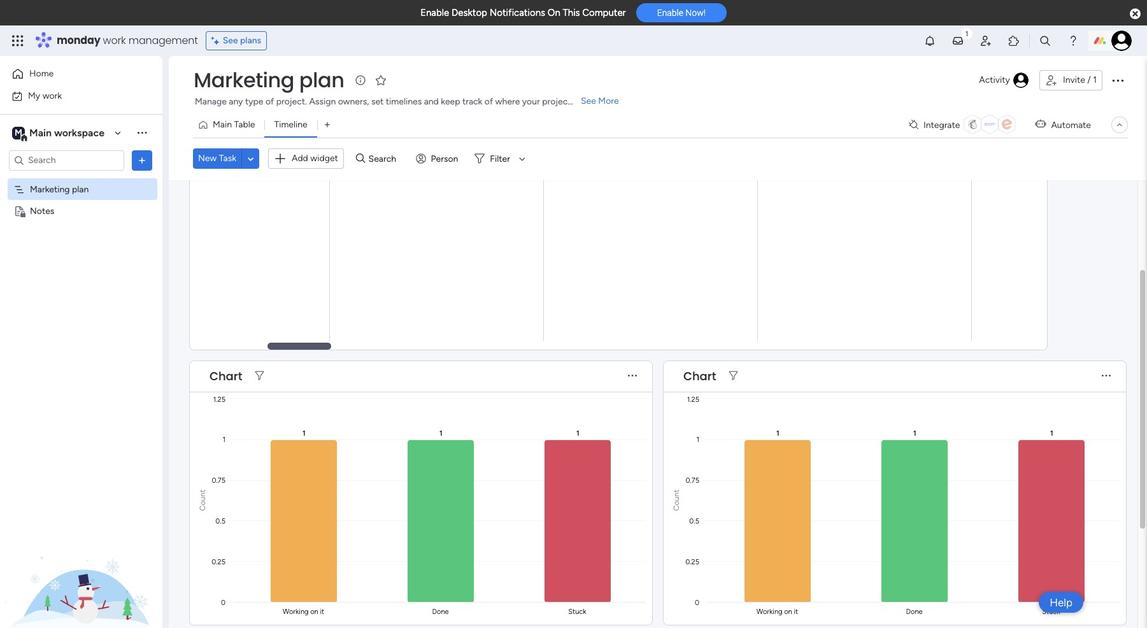Task type: describe. For each thing, give the bounding box(es) containing it.
arrow down image
[[515, 151, 530, 166]]

Search field
[[366, 150, 404, 168]]

computer
[[583, 7, 626, 18]]

stands.
[[574, 96, 602, 107]]

your
[[522, 96, 540, 107]]

set
[[371, 96, 384, 107]]

filter
[[490, 153, 510, 164]]

help image
[[1067, 34, 1080, 47]]

home button
[[8, 64, 137, 84]]

0 vertical spatial plan
[[299, 66, 344, 94]]

timelines
[[386, 96, 422, 107]]

management
[[129, 33, 198, 48]]

timeline
[[274, 119, 308, 130]]

search everything image
[[1039, 34, 1052, 47]]

my work
[[28, 90, 62, 101]]

options image
[[1111, 73, 1126, 88]]

keep
[[441, 96, 460, 107]]

chart for second the v2 funnel image from the right
[[210, 368, 242, 384]]

monday work management
[[57, 33, 198, 48]]

see plans button
[[206, 31, 267, 50]]

integrate
[[924, 119, 961, 130]]

see plans
[[223, 35, 261, 46]]

add widget
[[292, 153, 338, 164]]

select product image
[[11, 34, 24, 47]]

show board description image
[[353, 74, 369, 87]]

1 image
[[962, 26, 973, 40]]

add to favorites image
[[375, 74, 388, 86]]

timeline button
[[265, 115, 317, 135]]

plans
[[240, 35, 261, 46]]

enable now!
[[657, 8, 706, 18]]

and
[[424, 96, 439, 107]]

help button
[[1040, 592, 1084, 613]]

work for monday
[[103, 33, 126, 48]]

notifications image
[[924, 34, 937, 47]]

new task button
[[193, 149, 242, 169]]

see more
[[581, 96, 619, 106]]

now!
[[686, 8, 706, 18]]

type
[[245, 96, 264, 107]]

lottie animation image
[[0, 500, 163, 628]]

1 horizontal spatial marketing
[[194, 66, 294, 94]]

enable desktop notifications on this computer
[[421, 7, 626, 18]]

invite / 1 button
[[1040, 70, 1103, 90]]

notes
[[30, 206, 54, 216]]

activity
[[980, 75, 1011, 85]]

1 horizontal spatial marketing plan
[[194, 66, 344, 94]]

main content containing chart
[[169, 29, 1148, 628]]

private board image
[[13, 205, 25, 217]]

invite / 1
[[1064, 75, 1097, 85]]

my
[[28, 90, 40, 101]]

lottie animation element
[[0, 500, 163, 628]]

v2 search image
[[356, 152, 366, 166]]

dapulse close image
[[1131, 8, 1141, 20]]

2 of from the left
[[485, 96, 493, 107]]

chart for 2nd the v2 funnel image
[[684, 368, 717, 384]]

my work button
[[8, 86, 137, 106]]

1 v2 funnel image from the left
[[255, 372, 264, 381]]

person button
[[411, 149, 466, 169]]

0 horizontal spatial marketing plan
[[30, 184, 89, 195]]

0 horizontal spatial plan
[[72, 184, 89, 195]]

apps image
[[1008, 34, 1021, 47]]

more dots image for second the v2 funnel image from the right
[[628, 372, 637, 381]]

dapulse drag handle 3 image
[[672, 372, 677, 381]]

list box containing marketing plan
[[0, 176, 163, 394]]

project.
[[276, 96, 307, 107]]

angle down image
[[248, 154, 254, 164]]

new
[[198, 153, 217, 164]]

see for see more
[[581, 96, 596, 106]]

project
[[542, 96, 571, 107]]

add
[[292, 153, 308, 164]]

manage any type of project. assign owners, set timelines and keep track of where your project stands.
[[195, 96, 602, 107]]

any
[[229, 96, 243, 107]]

Search in workspace field
[[27, 153, 106, 168]]

workspace
[[54, 126, 105, 139]]

this
[[563, 7, 580, 18]]

table
[[234, 119, 255, 130]]



Task type: locate. For each thing, give the bounding box(es) containing it.
option
[[0, 178, 163, 180]]

plan
[[299, 66, 344, 94], [72, 184, 89, 195]]

1 horizontal spatial see
[[581, 96, 596, 106]]

new task
[[198, 153, 236, 164]]

options image
[[136, 154, 148, 167]]

1
[[1094, 75, 1097, 85]]

2 v2 funnel image from the left
[[729, 372, 738, 381]]

add view image
[[325, 120, 330, 130]]

0 horizontal spatial main
[[29, 126, 52, 139]]

home
[[29, 68, 54, 79]]

see inside 'see plans' 'button'
[[223, 35, 238, 46]]

2 chart from the left
[[684, 368, 717, 384]]

enable inside button
[[657, 8, 684, 18]]

assign
[[309, 96, 336, 107]]

1 vertical spatial plan
[[72, 184, 89, 195]]

0 horizontal spatial enable
[[421, 7, 449, 18]]

main workspace
[[29, 126, 105, 139]]

see for see plans
[[223, 35, 238, 46]]

1 more dots image from the left
[[628, 372, 637, 381]]

1 horizontal spatial work
[[103, 33, 126, 48]]

list box
[[0, 176, 163, 394]]

plan up assign
[[299, 66, 344, 94]]

more dots image for 2nd the v2 funnel image
[[1103, 372, 1111, 381]]

inbox image
[[952, 34, 965, 47]]

main table
[[213, 119, 255, 130]]

workspace image
[[12, 126, 25, 140]]

1 chart from the left
[[210, 368, 242, 384]]

0 horizontal spatial see
[[223, 35, 238, 46]]

v2 funnel image
[[255, 372, 264, 381], [729, 372, 738, 381]]

enable for enable now!
[[657, 8, 684, 18]]

marketing plan up type
[[194, 66, 344, 94]]

main inside button
[[213, 119, 232, 130]]

see more link
[[580, 95, 621, 108]]

2 more dots image from the left
[[1103, 372, 1111, 381]]

marketing
[[194, 66, 294, 94], [30, 184, 70, 195]]

filter button
[[470, 149, 530, 169]]

0 horizontal spatial of
[[266, 96, 274, 107]]

help
[[1050, 596, 1073, 609]]

1 vertical spatial see
[[581, 96, 596, 106]]

main left table
[[213, 119, 232, 130]]

m
[[15, 127, 22, 138]]

widget
[[311, 153, 338, 164]]

main for main table
[[213, 119, 232, 130]]

work
[[103, 33, 126, 48], [42, 90, 62, 101]]

1 vertical spatial marketing plan
[[30, 184, 89, 195]]

1 horizontal spatial v2 funnel image
[[729, 372, 738, 381]]

0 vertical spatial marketing
[[194, 66, 294, 94]]

notifications
[[490, 7, 546, 18]]

1 horizontal spatial main
[[213, 119, 232, 130]]

manage
[[195, 96, 227, 107]]

0 horizontal spatial more dots image
[[628, 372, 637, 381]]

main inside workspace selection element
[[29, 126, 52, 139]]

1 vertical spatial marketing
[[30, 184, 70, 195]]

person
[[431, 153, 458, 164]]

0 horizontal spatial v2 funnel image
[[255, 372, 264, 381]]

0 vertical spatial marketing plan
[[194, 66, 344, 94]]

desktop
[[452, 7, 487, 18]]

1 horizontal spatial enable
[[657, 8, 684, 18]]

dapulse integrations image
[[909, 120, 919, 130]]

enable left now!
[[657, 8, 684, 18]]

activity button
[[975, 70, 1035, 90]]

monday
[[57, 33, 100, 48]]

on
[[548, 7, 561, 18]]

workspace options image
[[136, 126, 148, 139]]

marketing plan up notes at the left of page
[[30, 184, 89, 195]]

add widget button
[[268, 148, 344, 169]]

more dots image
[[628, 372, 637, 381], [1103, 372, 1111, 381]]

0 horizontal spatial work
[[42, 90, 62, 101]]

main content
[[169, 29, 1148, 628]]

0 vertical spatial work
[[103, 33, 126, 48]]

automate
[[1052, 119, 1092, 130]]

1 horizontal spatial chart
[[684, 368, 717, 384]]

marketing plan
[[194, 66, 344, 94], [30, 184, 89, 195]]

1 horizontal spatial plan
[[299, 66, 344, 94]]

collapse board header image
[[1115, 120, 1125, 130]]

of right type
[[266, 96, 274, 107]]

chart
[[210, 368, 242, 384], [684, 368, 717, 384]]

task
[[219, 153, 236, 164]]

0 horizontal spatial chart
[[210, 368, 242, 384]]

kendall parks image
[[1112, 31, 1132, 51]]

of right track
[[485, 96, 493, 107]]

work inside button
[[42, 90, 62, 101]]

owners,
[[338, 96, 369, 107]]

marketing up notes at the left of page
[[30, 184, 70, 195]]

enable now! button
[[636, 3, 727, 22]]

1 horizontal spatial of
[[485, 96, 493, 107]]

marketing inside list box
[[30, 184, 70, 195]]

work for my
[[42, 90, 62, 101]]

plan down "search in workspace" field
[[72, 184, 89, 195]]

0 horizontal spatial marketing
[[30, 184, 70, 195]]

track
[[463, 96, 483, 107]]

1 horizontal spatial more dots image
[[1103, 372, 1111, 381]]

Marketing plan field
[[191, 66, 348, 94]]

enable for enable desktop notifications on this computer
[[421, 7, 449, 18]]

where
[[496, 96, 520, 107]]

see
[[223, 35, 238, 46], [581, 96, 596, 106]]

autopilot image
[[1036, 116, 1047, 132]]

1 vertical spatial work
[[42, 90, 62, 101]]

invite
[[1064, 75, 1086, 85]]

invite members image
[[980, 34, 993, 47]]

main table button
[[193, 115, 265, 135]]

more
[[599, 96, 619, 106]]

0 vertical spatial see
[[223, 35, 238, 46]]

marketing up the any
[[194, 66, 294, 94]]

see left plans
[[223, 35, 238, 46]]

work right monday
[[103, 33, 126, 48]]

see left more
[[581, 96, 596, 106]]

enable
[[421, 7, 449, 18], [657, 8, 684, 18]]

1 of from the left
[[266, 96, 274, 107]]

workspace selection element
[[12, 125, 106, 142]]

main
[[213, 119, 232, 130], [29, 126, 52, 139]]

of
[[266, 96, 274, 107], [485, 96, 493, 107]]

see inside see more link
[[581, 96, 596, 106]]

enable left desktop
[[421, 7, 449, 18]]

work right my
[[42, 90, 62, 101]]

main for main workspace
[[29, 126, 52, 139]]

main right workspace icon
[[29, 126, 52, 139]]

/
[[1088, 75, 1091, 85]]



Task type: vqa. For each thing, say whether or not it's contained in the screenshot.
See for See plans
yes



